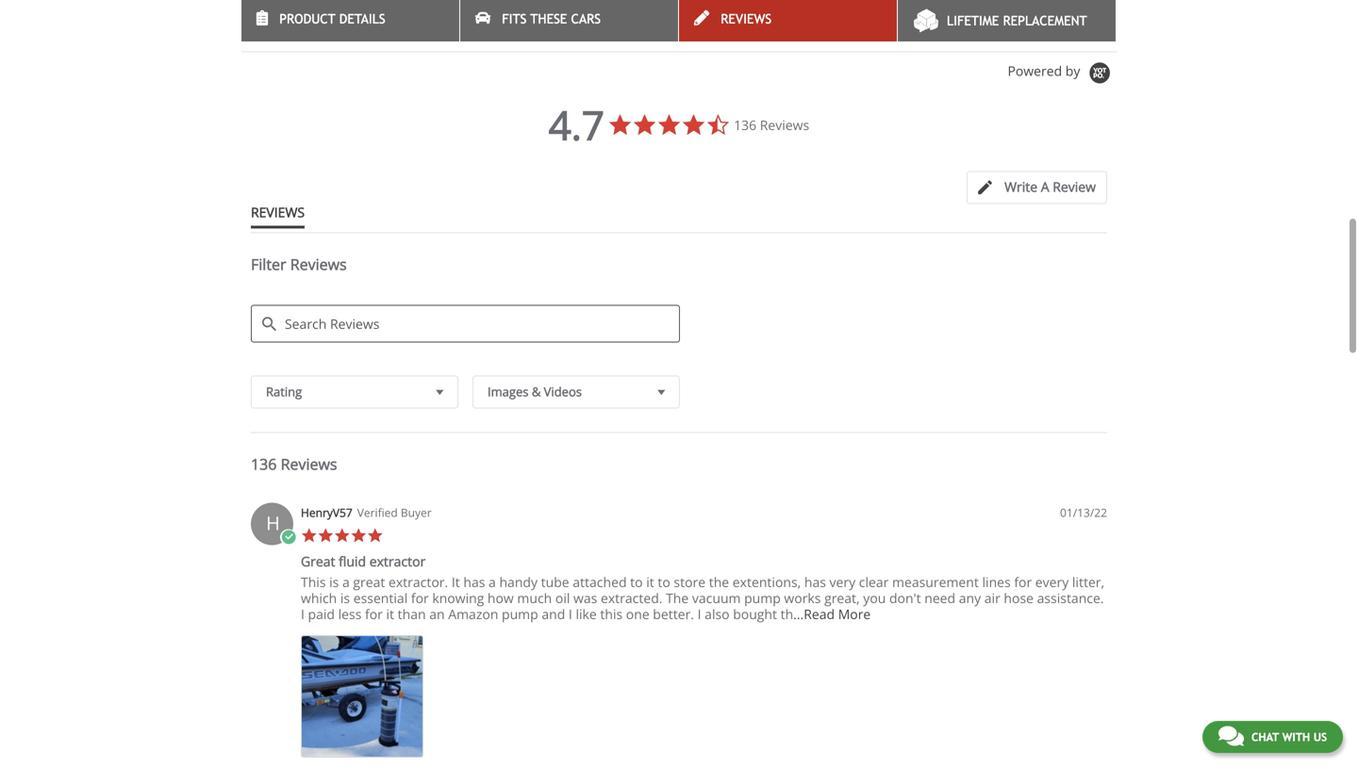 Task type: locate. For each thing, give the bounding box(es) containing it.
list item
[[301, 636, 424, 759]]

136 reviews
[[734, 116, 810, 134], [251, 454, 337, 475]]

chat
[[1252, 731, 1279, 744]]

0 horizontal spatial a
[[342, 574, 350, 592]]

pump left works
[[745, 590, 781, 608]]

also
[[705, 606, 730, 624]]

write no frame image
[[978, 181, 1002, 195]]

fluid
[[339, 553, 366, 571]]

review date 01/13/22 element
[[1060, 505, 1108, 521]]

2 horizontal spatial i
[[698, 606, 701, 624]]

these
[[531, 11, 567, 26]]

1 vertical spatial 136 reviews
[[251, 454, 337, 475]]

for
[[1015, 574, 1032, 592], [411, 590, 429, 608], [365, 606, 383, 624]]

1 horizontal spatial i
[[569, 606, 573, 624]]

i left also
[[698, 606, 701, 624]]

us
[[1314, 731, 1327, 744]]

has left very at the bottom
[[805, 574, 826, 592]]

4.7
[[549, 98, 605, 152]]

Search Reviews search field
[[251, 305, 680, 343]]

0 horizontal spatial it
[[386, 606, 394, 624]]

to
[[630, 574, 643, 592], [658, 574, 671, 592]]

star image
[[301, 528, 317, 544], [334, 528, 350, 544], [350, 528, 367, 544], [367, 528, 384, 544]]

great
[[353, 574, 385, 592]]

0 horizontal spatial pump
[[502, 606, 538, 624]]

i left paid at the left of page
[[301, 606, 305, 624]]

0 vertical spatial 136 reviews
[[734, 116, 810, 134]]

henryv57
[[301, 505, 353, 521]]

for left an
[[411, 590, 429, 608]]

down triangle image for images & videos
[[653, 383, 670, 402]]

1 to from the left
[[630, 574, 643, 592]]

this
[[301, 574, 326, 592]]

it left the than
[[386, 606, 394, 624]]

1 horizontal spatial down triangle image
[[653, 383, 670, 402]]

fits these cars
[[502, 11, 601, 26]]

1 star image from the left
[[301, 528, 317, 544]]

filter reviews heading
[[251, 254, 1108, 291]]

0 horizontal spatial i
[[301, 606, 305, 624]]

buyer
[[401, 505, 432, 521]]

need
[[925, 590, 956, 608]]

henryv57 verified buyer
[[301, 505, 432, 521]]

cars
[[571, 11, 601, 26]]

one
[[626, 606, 650, 624]]

it
[[646, 574, 655, 592], [386, 606, 394, 624]]

down triangle image inside rating filter field
[[432, 383, 448, 402]]

a
[[342, 574, 350, 592], [489, 574, 496, 592]]

&
[[532, 383, 541, 400]]

great,
[[825, 590, 860, 608]]

don't
[[890, 590, 921, 608]]

product details
[[279, 11, 385, 26]]

0 horizontal spatial 136
[[251, 454, 277, 475]]

0 horizontal spatial down triangle image
[[432, 383, 448, 402]]

bought
[[733, 606, 777, 624]]

air
[[985, 590, 1001, 608]]

pump down the handy
[[502, 606, 538, 624]]

fits these cars link
[[460, 0, 678, 42]]

1 horizontal spatial to
[[658, 574, 671, 592]]

great fluid extractor heading
[[301, 553, 426, 575]]

0 horizontal spatial is
[[329, 574, 339, 592]]

circle checkmark image
[[280, 530, 297, 546]]

star image down henryv57 verified buyer
[[350, 528, 367, 544]]

0 vertical spatial it
[[646, 574, 655, 592]]

0 horizontal spatial 136 reviews
[[251, 454, 337, 475]]

attached
[[573, 574, 627, 592]]

a down fluid
[[342, 574, 350, 592]]

to up one at the left bottom
[[630, 574, 643, 592]]

1 horizontal spatial 136
[[734, 116, 757, 134]]

reviews
[[251, 203, 305, 221]]

images & videos
[[488, 383, 582, 400]]

write
[[1005, 178, 1038, 196]]

Rating Filter field
[[251, 376, 459, 409]]

1 a from the left
[[342, 574, 350, 592]]

magnifying glass image
[[262, 317, 276, 332]]

every
[[1036, 574, 1069, 592]]

star image up fluid
[[334, 528, 350, 544]]

tube
[[541, 574, 569, 592]]

down triangle image
[[432, 383, 448, 402], [653, 383, 670, 402]]

this is a great extractor. it has a handy tube attached to it to store the extentions, has very clear measurement lines for every litter, which is essential for knowing how much oil was extracted. the vacuum pump works great, you don't need any air hose assistance. i paid less for it than an amazon pump and i like this one better. i also bought th
[[301, 574, 1105, 624]]

3 star image from the left
[[350, 528, 367, 544]]

has right 'it' on the left bottom of the page
[[464, 574, 485, 592]]

very
[[830, 574, 856, 592]]

star image
[[317, 528, 334, 544]]

fits
[[502, 11, 527, 26]]

2 to from the left
[[658, 574, 671, 592]]

1 has from the left
[[464, 574, 485, 592]]

vacuum
[[692, 590, 741, 608]]

2 star image from the left
[[334, 528, 350, 544]]

for right less
[[365, 606, 383, 624]]

0 horizontal spatial has
[[464, 574, 485, 592]]

1 horizontal spatial 136 reviews
[[734, 116, 810, 134]]

better.
[[653, 606, 694, 624]]

measurement
[[893, 574, 979, 592]]

reviews inside filter reviews heading
[[290, 254, 347, 275]]

1 vertical spatial it
[[386, 606, 394, 624]]

chat with us
[[1252, 731, 1327, 744]]

like
[[576, 606, 597, 624]]

review
[[1053, 178, 1096, 196]]

0 horizontal spatial to
[[630, 574, 643, 592]]

star image right circle checkmark image
[[301, 528, 317, 544]]

is right this
[[329, 574, 339, 592]]

for right "lines"
[[1015, 574, 1032, 592]]

star image down verified
[[367, 528, 384, 544]]

lifetime
[[947, 13, 999, 28]]

a left the handy
[[489, 574, 496, 592]]

extracted.
[[601, 590, 663, 608]]

136
[[734, 116, 757, 134], [251, 454, 277, 475]]

0 vertical spatial 136
[[734, 116, 757, 134]]

hose
[[1004, 590, 1034, 608]]

to left store
[[658, 574, 671, 592]]

has
[[464, 574, 485, 592], [805, 574, 826, 592]]

which
[[301, 590, 337, 608]]

reviews
[[721, 11, 772, 26], [242, 15, 314, 37], [760, 116, 810, 134], [290, 254, 347, 275], [281, 454, 337, 475]]

1 horizontal spatial a
[[489, 574, 496, 592]]

litter,
[[1073, 574, 1105, 592]]

the
[[709, 574, 729, 592]]

1 down triangle image from the left
[[432, 383, 448, 402]]

is
[[329, 574, 339, 592], [340, 590, 350, 608]]

2 down triangle image from the left
[[653, 383, 670, 402]]

great fluid extractor
[[301, 553, 426, 571]]

is right which
[[340, 590, 350, 608]]

1 horizontal spatial has
[[805, 574, 826, 592]]

down triangle image inside images & videos field
[[653, 383, 670, 402]]

i left like
[[569, 606, 573, 624]]

4 star image from the left
[[367, 528, 384, 544]]

2 horizontal spatial for
[[1015, 574, 1032, 592]]

4.7 star rating element
[[549, 98, 605, 152]]

powered
[[1008, 62, 1062, 80]]

it left the
[[646, 574, 655, 592]]



Task type: describe. For each thing, give the bounding box(es) containing it.
reviews inside reviews link
[[721, 11, 772, 26]]

1 horizontal spatial it
[[646, 574, 655, 592]]

details
[[339, 11, 385, 26]]

clear
[[859, 574, 889, 592]]

powered by link
[[1008, 62, 1117, 85]]

image of review by henryv57 on 13 jan 2022 number 1 image
[[301, 636, 424, 759]]

powered by
[[1008, 62, 1084, 80]]

...read
[[794, 606, 835, 624]]

down triangle image for rating
[[432, 383, 448, 402]]

than
[[398, 606, 426, 624]]

you
[[864, 590, 886, 608]]

amazon
[[448, 606, 499, 624]]

images
[[488, 383, 529, 400]]

write a review button
[[967, 171, 1108, 204]]

lifetime replacement link
[[898, 0, 1116, 42]]

lines
[[983, 574, 1011, 592]]

1 horizontal spatial pump
[[745, 590, 781, 608]]

1 vertical spatial 136
[[251, 454, 277, 475]]

this
[[600, 606, 623, 624]]

1 i from the left
[[301, 606, 305, 624]]

knowing
[[432, 590, 484, 608]]

an
[[429, 606, 445, 624]]

by
[[1066, 62, 1081, 80]]

lifetime replacement
[[947, 13, 1088, 28]]

0 horizontal spatial for
[[365, 606, 383, 624]]

1 horizontal spatial is
[[340, 590, 350, 608]]

rating
[[266, 383, 302, 400]]

Images & Videos Filter field
[[473, 376, 680, 409]]

...read more button
[[794, 606, 871, 624]]

with
[[1283, 731, 1311, 744]]

1 horizontal spatial for
[[411, 590, 429, 608]]

it
[[452, 574, 460, 592]]

store
[[674, 574, 706, 592]]

2 i from the left
[[569, 606, 573, 624]]

much
[[517, 590, 552, 608]]

works
[[784, 590, 821, 608]]

chat with us link
[[1203, 722, 1343, 754]]

more
[[838, 606, 871, 624]]

verified buyer heading
[[357, 505, 432, 521]]

product
[[279, 11, 336, 26]]

filter reviews
[[251, 254, 347, 275]]

paid
[[308, 606, 335, 624]]

2 a from the left
[[489, 574, 496, 592]]

was
[[574, 590, 598, 608]]

a
[[1041, 178, 1050, 196]]

assistance.
[[1037, 590, 1104, 608]]

how
[[488, 590, 514, 608]]

th
[[781, 606, 794, 624]]

extractor.
[[389, 574, 448, 592]]

01/13/22
[[1060, 505, 1108, 521]]

filter
[[251, 254, 286, 275]]

handy
[[500, 574, 538, 592]]

reviews link
[[679, 0, 897, 42]]

3 i from the left
[[698, 606, 701, 624]]

less
[[338, 606, 362, 624]]

the
[[666, 590, 689, 608]]

extractor
[[370, 553, 426, 571]]

and
[[542, 606, 565, 624]]

videos
[[544, 383, 582, 400]]

great
[[301, 553, 335, 571]]

h
[[266, 510, 280, 536]]

verified
[[357, 505, 398, 521]]

oil
[[556, 590, 570, 608]]

extentions,
[[733, 574, 801, 592]]

comments image
[[1219, 726, 1244, 748]]

essential
[[354, 590, 408, 608]]

2 has from the left
[[805, 574, 826, 592]]

any
[[959, 590, 981, 608]]

replacement
[[1003, 13, 1088, 28]]

product details link
[[242, 0, 459, 42]]

...read more
[[794, 606, 871, 624]]

write a review
[[1005, 178, 1096, 196]]



Task type: vqa. For each thing, say whether or not it's contained in the screenshot.
It
yes



